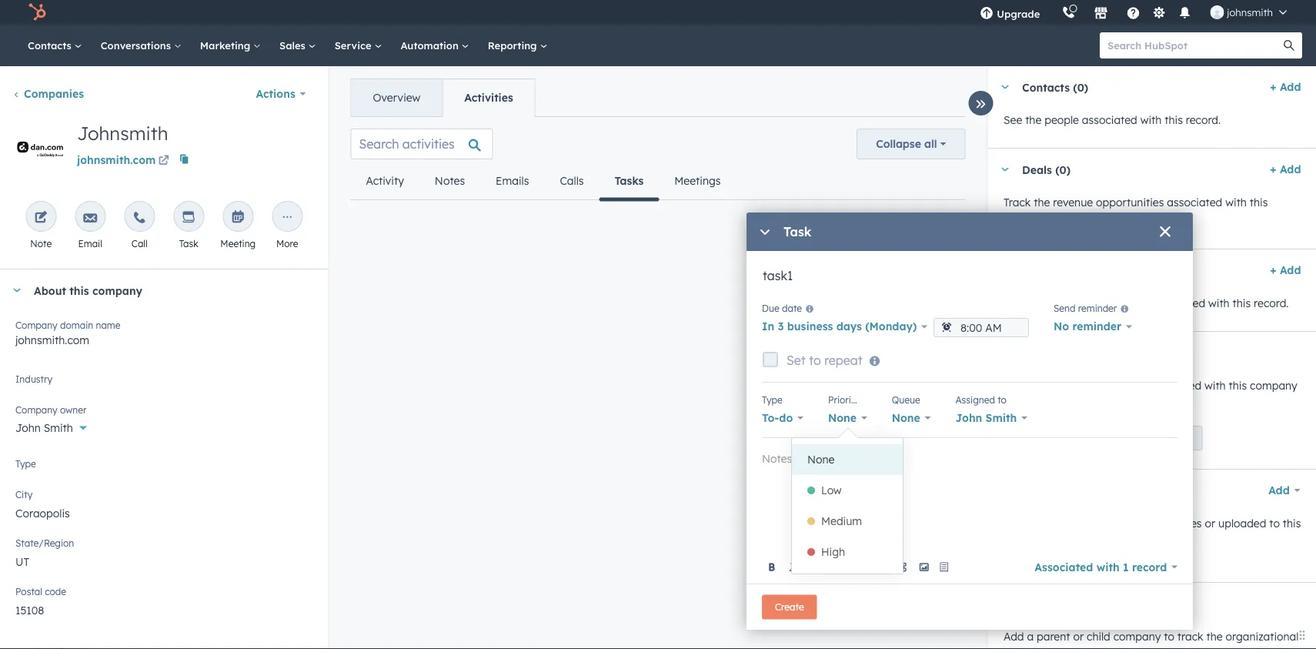 Task type: describe. For each thing, give the bounding box(es) containing it.
notifications image
[[1179, 7, 1192, 21]]

1 horizontal spatial task
[[784, 224, 812, 240]]

create for create task
[[902, 219, 931, 231]]

note
[[30, 238, 52, 249]]

company domain name johnsmith.com
[[15, 319, 121, 347]]

company for company domain name johnsmith.com
[[15, 319, 58, 331]]

1
[[1124, 560, 1129, 574]]

about this company
[[34, 284, 143, 297]]

reporting link
[[479, 25, 557, 66]]

do
[[780, 411, 793, 425]]

associated with 1 record button
[[1035, 556, 1178, 578]]

HH:MM text field
[[934, 318, 1030, 337]]

3 + add button from the top
[[1271, 261, 1302, 280]]

conversations link
[[91, 25, 191, 66]]

none for priority
[[829, 411, 857, 425]]

Search activities search field
[[351, 129, 493, 159]]

to-do button
[[762, 407, 804, 429]]

calling icon button
[[1056, 2, 1082, 23]]

marketplaces button
[[1085, 0, 1118, 25]]

0 horizontal spatial task
[[179, 238, 198, 249]]

+ add for record.
[[1271, 80, 1302, 94]]

uploaded
[[1219, 517, 1267, 530]]

associated for opportunities
[[1167, 196, 1223, 209]]

no reminder button
[[1054, 316, 1133, 337]]

assigned to
[[956, 394, 1007, 405]]

add inside add popup button
[[1269, 484, 1290, 497]]

edit button
[[12, 122, 68, 183]]

and
[[1041, 379, 1061, 392]]

to right uploaded
[[1270, 517, 1280, 530]]

due date
[[762, 302, 803, 314]]

settings image
[[1153, 7, 1167, 20]]

(0) for contacts (0)
[[1073, 80, 1089, 94]]

for
[[1052, 648, 1067, 649]]

list box containing none
[[792, 438, 903, 574]]

send reminder
[[1054, 302, 1118, 314]]

activities
[[1156, 517, 1202, 530]]

record. inside track the revenue opportunities associated with this record.
[[1004, 214, 1039, 228]]

smith for owner
[[44, 421, 73, 435]]

navigation containing activity
[[351, 162, 737, 201]]

owner
[[60, 404, 87, 415]]

john smith for company
[[15, 421, 73, 435]]

email
[[78, 238, 102, 249]]

smith for to
[[986, 411, 1018, 425]]

create for create
[[776, 601, 805, 613]]

company inside add a parent or child company to track the organizational structure for johnsmith.
[[1114, 630, 1161, 643]]

files
[[1045, 517, 1065, 530]]

the for files
[[1026, 517, 1042, 530]]

about
[[34, 284, 66, 297]]

associated with 1 record
[[1035, 560, 1168, 574]]

collapse
[[877, 137, 922, 151]]

to-do
[[762, 411, 793, 425]]

track for track the customer requests associated with this record.
[[1004, 297, 1031, 310]]

collect and track payments associated with this company using hubspot payments.
[[1004, 379, 1298, 411]]

1 link opens in a new window image from the top
[[159, 152, 169, 171]]

payments inside collect and track payments associated with this company using hubspot payments.
[[1093, 379, 1143, 392]]

up
[[1133, 432, 1144, 444]]

track inside add a parent or child company to track the organizational structure for johnsmith.
[[1178, 630, 1204, 643]]

postal
[[15, 586, 42, 597]]

none button
[[892, 407, 931, 429]]

add a parent or child company to track the organizational structure for johnsmith.
[[1004, 630, 1299, 649]]

send
[[1054, 302, 1076, 314]]

emails button
[[481, 162, 545, 199]]

marketing link
[[191, 25, 270, 66]]

+ for record.
[[1271, 80, 1277, 94]]

high
[[822, 545, 846, 559]]

revenue
[[1053, 196, 1093, 209]]

contacts link
[[18, 25, 91, 66]]

call
[[132, 238, 148, 249]]

organizational
[[1226, 630, 1299, 643]]

overview button
[[352, 79, 442, 116]]

the inside add a parent or child company to track the organizational structure for johnsmith.
[[1207, 630, 1223, 643]]

create task
[[902, 219, 953, 231]]

sales link
[[270, 25, 326, 66]]

company inside collect and track payments associated with this company using hubspot payments.
[[1250, 379, 1298, 392]]

more inside popup button
[[846, 560, 873, 574]]

with for payments
[[1205, 379, 1226, 392]]

requests
[[1104, 297, 1147, 310]]

see for see the files attached to your activities or uploaded to this record.
[[1004, 517, 1023, 530]]

upgrade image
[[981, 7, 994, 21]]

deals (0) button
[[988, 149, 1264, 190]]

to-
[[762, 411, 780, 425]]

johnsmith
[[77, 122, 168, 145]]

calling icon image
[[1062, 6, 1076, 20]]

contacts for contacts (0)
[[1022, 80, 1070, 94]]

priority
[[829, 394, 860, 405]]

collect
[[1004, 379, 1038, 392]]

to left repeat
[[810, 353, 822, 368]]

with inside popup button
[[1097, 560, 1120, 574]]

john for company owner
[[15, 421, 41, 435]]

customer
[[1053, 297, 1101, 310]]

State/Region text field
[[15, 546, 313, 577]]

repeat
[[825, 353, 863, 368]]

about this company button
[[0, 270, 313, 311]]

this inside dropdown button
[[70, 284, 89, 297]]

notes button
[[420, 162, 481, 199]]

(monday)
[[866, 320, 917, 333]]

caret image
[[12, 288, 22, 292]]

conversations
[[101, 39, 174, 52]]

activity button
[[351, 162, 420, 199]]

opportunities
[[1096, 196, 1164, 209]]

email image
[[83, 211, 97, 225]]

navigation containing overview
[[351, 79, 536, 117]]

sales
[[280, 39, 309, 52]]

upgrade
[[998, 7, 1041, 20]]

the for customer
[[1034, 297, 1050, 310]]

activities
[[465, 91, 513, 104]]

johnsmith
[[1228, 6, 1274, 18]]

deals (0)
[[1022, 163, 1071, 176]]

caret image for deals (0)
[[1001, 168, 1010, 171]]

service link
[[326, 25, 392, 66]]

add inside add a parent or child company to track the organizational structure for johnsmith.
[[1004, 630, 1024, 643]]

code
[[45, 586, 66, 597]]

Number of employees text field
[[15, 643, 313, 649]]

no reminder
[[1054, 320, 1122, 333]]

people
[[1045, 113, 1079, 127]]

contacts for contacts
[[28, 39, 74, 52]]



Task type: locate. For each thing, give the bounding box(es) containing it.
to
[[810, 353, 822, 368], [998, 394, 1007, 405], [1117, 517, 1128, 530], [1270, 517, 1280, 530], [1164, 630, 1175, 643]]

3 + add from the top
[[1271, 263, 1302, 277]]

menu containing johnsmith
[[970, 0, 1298, 25]]

caret image inside the contacts (0) dropdown button
[[1001, 85, 1010, 89]]

set up payments link
[[1103, 426, 1203, 451]]

track up hh:mm 'text box'
[[1004, 297, 1031, 310]]

automation
[[401, 39, 462, 52]]

caret image inside the deals (0) dropdown button
[[1001, 168, 1010, 171]]

collapse all
[[877, 137, 938, 151]]

using
[[1004, 397, 1031, 411]]

marketplaces image
[[1095, 7, 1108, 21]]

payments.
[[1082, 397, 1135, 411]]

track the customer requests associated with this record.
[[1004, 297, 1289, 310]]

2 horizontal spatial company
[[1250, 379, 1298, 392]]

associated inside track the revenue opportunities associated with this record.
[[1167, 196, 1223, 209]]

johnsmith.
[[1070, 648, 1125, 649]]

1 vertical spatial more
[[846, 560, 873, 574]]

0 horizontal spatial john smith button
[[15, 413, 313, 438]]

record.
[[1186, 113, 1221, 127], [1004, 214, 1039, 228], [1254, 297, 1289, 310], [1004, 535, 1039, 549]]

track inside track the revenue opportunities associated with this record.
[[1004, 196, 1031, 209]]

0 vertical spatial caret image
[[1001, 85, 1010, 89]]

in
[[762, 320, 775, 333]]

associated up the set up payments link
[[1146, 379, 1202, 392]]

reminder down the send reminder
[[1073, 320, 1122, 333]]

structure
[[1004, 648, 1049, 649]]

(0) right the "deals" on the right top of the page
[[1056, 163, 1071, 176]]

1 horizontal spatial more
[[846, 560, 873, 574]]

associated for requests
[[1150, 297, 1206, 310]]

attached
[[1068, 517, 1114, 530]]

with for requests
[[1209, 297, 1230, 310]]

john smith down company owner
[[15, 421, 73, 435]]

this inside see the files attached to your activities or uploaded to this record.
[[1283, 517, 1301, 530]]

2 + from the top
[[1271, 162, 1277, 176]]

2 horizontal spatial task
[[934, 219, 953, 231]]

0 horizontal spatial payments
[[1093, 379, 1143, 392]]

0 vertical spatial see
[[1004, 113, 1023, 127]]

track the revenue opportunities associated with this record.
[[1004, 196, 1268, 228]]

type up city
[[15, 458, 36, 469]]

Title text field
[[762, 267, 1178, 297]]

add button
[[1259, 475, 1302, 506]]

1 navigation from the top
[[351, 79, 536, 117]]

with
[[1141, 113, 1162, 127], [1226, 196, 1247, 209], [1209, 297, 1230, 310], [1205, 379, 1226, 392], [1097, 560, 1120, 574]]

1 horizontal spatial john
[[956, 411, 983, 425]]

0 horizontal spatial john
[[15, 421, 41, 435]]

2 vertical spatial +
[[1271, 263, 1277, 277]]

1 company from the top
[[15, 319, 58, 331]]

the left the send at the right of the page
[[1034, 297, 1050, 310]]

associated inside collect and track payments associated with this company using hubspot payments.
[[1146, 379, 1202, 392]]

1 + add button from the top
[[1271, 78, 1302, 96]]

payments right the up
[[1146, 432, 1190, 444]]

task inside button
[[934, 219, 953, 231]]

see left files
[[1004, 517, 1023, 530]]

0 vertical spatial more
[[276, 238, 298, 249]]

1 see from the top
[[1004, 113, 1023, 127]]

+ add button for see the people associated with this record.
[[1271, 78, 1302, 96]]

associated for payments
[[1146, 379, 1202, 392]]

create inside button
[[902, 219, 931, 231]]

none down the queue
[[892, 411, 921, 425]]

note image
[[34, 211, 48, 225]]

caret image left the "deals" on the right top of the page
[[1001, 168, 1010, 171]]

queue
[[892, 394, 921, 405]]

john smith button for to
[[956, 407, 1028, 429]]

1 + add from the top
[[1271, 80, 1302, 94]]

0 vertical spatial track
[[1064, 379, 1090, 392]]

0 vertical spatial company
[[15, 319, 58, 331]]

1 vertical spatial track
[[1004, 297, 1031, 310]]

0 horizontal spatial create
[[776, 601, 805, 613]]

1 track from the top
[[1004, 196, 1031, 209]]

0 horizontal spatial more
[[276, 238, 298, 249]]

company down industry at bottom
[[15, 404, 58, 415]]

0 vertical spatial johnsmith.com
[[77, 153, 156, 167]]

date
[[782, 302, 803, 314]]

1 vertical spatial johnsmith.com
[[15, 333, 89, 347]]

to left your
[[1117, 517, 1128, 530]]

or right the activities on the bottom of page
[[1205, 517, 1216, 530]]

reporting
[[488, 39, 540, 52]]

john smith
[[956, 411, 1018, 425], [15, 421, 73, 435]]

+ for this
[[1271, 162, 1277, 176]]

menu
[[970, 0, 1298, 25]]

john down assigned
[[956, 411, 983, 425]]

1 vertical spatial navigation
[[351, 162, 737, 201]]

0 horizontal spatial or
[[1073, 630, 1084, 643]]

associated
[[1082, 113, 1138, 127], [1167, 196, 1223, 209], [1150, 297, 1206, 310], [1146, 379, 1202, 392]]

+ add button
[[1271, 78, 1302, 96], [1271, 160, 1302, 179], [1271, 261, 1302, 280]]

none button
[[829, 407, 868, 429]]

set
[[787, 353, 806, 368], [1116, 432, 1130, 444]]

0 horizontal spatial type
[[15, 458, 36, 469]]

search button
[[1277, 32, 1303, 59]]

0 vertical spatial create
[[902, 219, 931, 231]]

0 horizontal spatial smith
[[44, 421, 73, 435]]

1 vertical spatial +
[[1271, 162, 1277, 176]]

0 vertical spatial reminder
[[1079, 302, 1118, 314]]

3 + from the top
[[1271, 263, 1277, 277]]

set for set up payments
[[1116, 432, 1130, 444]]

meeting
[[221, 238, 256, 249]]

0 vertical spatial contacts
[[28, 39, 74, 52]]

+ add button for track the revenue opportunities associated with this record.
[[1271, 160, 1302, 179]]

0 horizontal spatial track
[[1064, 379, 1090, 392]]

(0) for deals (0)
[[1056, 163, 1071, 176]]

0 vertical spatial (0)
[[1073, 80, 1089, 94]]

1 horizontal spatial (0)
[[1073, 80, 1089, 94]]

companies link
[[12, 87, 84, 101]]

smith down using
[[986, 411, 1018, 425]]

1 vertical spatial reminder
[[1073, 320, 1122, 333]]

john smith button for owner
[[15, 413, 313, 438]]

contacts inside dropdown button
[[1022, 80, 1070, 94]]

more image
[[281, 211, 294, 225]]

set left the up
[[1116, 432, 1130, 444]]

2 link opens in a new window image from the top
[[159, 156, 169, 167]]

none inside none popup button
[[892, 411, 921, 425]]

associated
[[1035, 560, 1094, 574]]

this inside track the revenue opportunities associated with this record.
[[1250, 196, 1268, 209]]

none inside none dropdown button
[[829, 411, 857, 425]]

1 vertical spatial create
[[776, 601, 805, 613]]

hubspot
[[1034, 397, 1079, 411]]

0 vertical spatial +
[[1271, 80, 1277, 94]]

0 vertical spatial track
[[1004, 196, 1031, 209]]

marketing
[[200, 39, 253, 52]]

0 horizontal spatial set
[[787, 353, 806, 368]]

the for people
[[1026, 113, 1042, 127]]

2 + add from the top
[[1271, 162, 1302, 176]]

all
[[925, 137, 938, 151]]

contacts up people
[[1022, 80, 1070, 94]]

navigation
[[351, 79, 536, 117], [351, 162, 737, 201]]

your
[[1131, 517, 1153, 530]]

track right and
[[1064, 379, 1090, 392]]

johnsmith.com link
[[77, 148, 172, 171]]

1 caret image from the top
[[1001, 85, 1010, 89]]

City text field
[[15, 498, 313, 528]]

contacts (0) button
[[988, 66, 1264, 108]]

john smith down assigned to
[[956, 411, 1018, 425]]

actions
[[256, 87, 296, 101]]

deals
[[1022, 163, 1052, 176]]

john for assigned to
[[956, 411, 983, 425]]

record
[[1133, 560, 1168, 574]]

record. inside see the files attached to your activities or uploaded to this record.
[[1004, 535, 1039, 549]]

2 see from the top
[[1004, 517, 1023, 530]]

notifications button
[[1172, 0, 1199, 25]]

reminder up no reminder popup button
[[1079, 302, 1118, 314]]

payments
[[1093, 379, 1143, 392], [1146, 432, 1190, 444]]

1 horizontal spatial set
[[1116, 432, 1130, 444]]

collapse all button
[[857, 129, 966, 159]]

due
[[762, 302, 780, 314]]

+ add for this
[[1271, 162, 1302, 176]]

child
[[1087, 630, 1111, 643]]

minimize dialog image
[[759, 227, 772, 239]]

0 vertical spatial or
[[1205, 517, 1216, 530]]

create
[[902, 219, 931, 231], [776, 601, 805, 613]]

parent
[[1037, 630, 1070, 643]]

1 horizontal spatial company
[[1114, 630, 1161, 643]]

the for revenue
[[1034, 196, 1050, 209]]

(0) up people
[[1073, 80, 1089, 94]]

reminder inside popup button
[[1073, 320, 1122, 333]]

see the files attached to your activities or uploaded to this record.
[[1004, 517, 1301, 549]]

or inside add a parent or child company to track the organizational structure for johnsmith.
[[1073, 630, 1084, 643]]

1 horizontal spatial john smith button
[[956, 407, 1028, 429]]

set inside the set up payments link
[[1116, 432, 1130, 444]]

john
[[956, 411, 983, 425], [15, 421, 41, 435]]

company inside dropdown button
[[92, 284, 143, 297]]

domain
[[60, 319, 93, 331]]

john smith for assigned
[[956, 411, 1018, 425]]

none up low
[[808, 453, 835, 466]]

2 vertical spatial + add
[[1271, 263, 1302, 277]]

johnsmith.com inside company domain name johnsmith.com
[[15, 333, 89, 347]]

the left people
[[1026, 113, 1042, 127]]

with inside track the revenue opportunities associated with this record.
[[1226, 196, 1247, 209]]

1 vertical spatial + add
[[1271, 162, 1302, 176]]

reminder for send reminder
[[1079, 302, 1118, 314]]

Search HubSpot search field
[[1101, 32, 1289, 59]]

company inside company domain name johnsmith.com
[[15, 319, 58, 331]]

1 horizontal spatial john smith
[[956, 411, 1018, 425]]

associated down the contacts (0) dropdown button
[[1082, 113, 1138, 127]]

john smith image
[[1211, 5, 1225, 19]]

tasks
[[615, 174, 644, 188]]

2 caret image from the top
[[1001, 168, 1010, 171]]

see left people
[[1004, 113, 1023, 127]]

associated right the requests
[[1150, 297, 1206, 310]]

a
[[1027, 630, 1034, 643]]

or inside see the files attached to your activities or uploaded to this record.
[[1205, 517, 1216, 530]]

0 vertical spatial + add
[[1271, 80, 1302, 94]]

see for see the people associated with this record.
[[1004, 113, 1023, 127]]

hubspot image
[[28, 3, 46, 22]]

no
[[1054, 320, 1070, 333]]

0 horizontal spatial contacts
[[28, 39, 74, 52]]

1 vertical spatial + add button
[[1271, 160, 1302, 179]]

0 vertical spatial type
[[762, 394, 783, 405]]

or
[[1205, 517, 1216, 530], [1073, 630, 1084, 643]]

track left organizational
[[1178, 630, 1204, 643]]

1 vertical spatial payments
[[1146, 432, 1190, 444]]

1 vertical spatial company
[[1250, 379, 1298, 392]]

meetings button
[[660, 162, 737, 199]]

track down the "deals" on the right top of the page
[[1004, 196, 1031, 209]]

days
[[837, 320, 863, 333]]

task image
[[182, 211, 196, 225]]

see the people associated with this record.
[[1004, 113, 1221, 127]]

to right child
[[1164, 630, 1175, 643]]

company down about
[[15, 319, 58, 331]]

emails
[[496, 174, 529, 188]]

to down "collect" at the right of page
[[998, 394, 1007, 405]]

1 horizontal spatial payments
[[1146, 432, 1190, 444]]

Postal code text field
[[15, 595, 313, 625]]

more down medium
[[846, 560, 873, 574]]

1 horizontal spatial or
[[1205, 517, 1216, 530]]

1 vertical spatial or
[[1073, 630, 1084, 643]]

1 horizontal spatial create
[[902, 219, 931, 231]]

1 vertical spatial (0)
[[1056, 163, 1071, 176]]

meeting image
[[231, 211, 245, 225]]

close dialog image
[[1160, 227, 1172, 239]]

set to repeat
[[787, 353, 863, 368]]

meetings
[[675, 174, 721, 188]]

link opens in a new window image
[[159, 152, 169, 171], [159, 156, 169, 167]]

0 horizontal spatial john smith
[[15, 421, 73, 435]]

1 vertical spatial company
[[15, 404, 58, 415]]

to inside add a parent or child company to track the organizational structure for johnsmith.
[[1164, 630, 1175, 643]]

service
[[335, 39, 375, 52]]

set down business at the right of page
[[787, 353, 806, 368]]

task up task1 "text box"
[[934, 219, 953, 231]]

2 company from the top
[[15, 404, 58, 415]]

1 horizontal spatial type
[[762, 394, 783, 405]]

business
[[788, 320, 834, 333]]

activity
[[366, 174, 404, 188]]

with inside collect and track payments associated with this company using hubspot payments.
[[1205, 379, 1226, 392]]

0 vertical spatial company
[[92, 284, 143, 297]]

2 track from the top
[[1004, 297, 1031, 310]]

1 horizontal spatial contacts
[[1022, 80, 1070, 94]]

1 horizontal spatial track
[[1178, 630, 1204, 643]]

the left organizational
[[1207, 630, 1223, 643]]

none for queue
[[892, 411, 921, 425]]

2 + add button from the top
[[1271, 160, 1302, 179]]

create inside 'button'
[[776, 601, 805, 613]]

1 horizontal spatial smith
[[986, 411, 1018, 425]]

2 vertical spatial + add button
[[1271, 261, 1302, 280]]

the left revenue
[[1034, 196, 1050, 209]]

1 vertical spatial caret image
[[1001, 168, 1010, 171]]

assigned
[[956, 394, 996, 405]]

this inside collect and track payments associated with this company using hubspot payments.
[[1229, 379, 1247, 392]]

track inside collect and track payments associated with this company using hubspot payments.
[[1064, 379, 1090, 392]]

john down company owner
[[15, 421, 41, 435]]

smith down company owner
[[44, 421, 73, 435]]

track for track the revenue opportunities associated with this record.
[[1004, 196, 1031, 209]]

0 vertical spatial + add button
[[1271, 78, 1302, 96]]

2 navigation from the top
[[351, 162, 737, 201]]

hubspot link
[[18, 3, 58, 22]]

set for set to repeat
[[787, 353, 806, 368]]

actions button
[[246, 79, 316, 109]]

type
[[762, 394, 783, 405], [15, 458, 36, 469]]

payments up payments.
[[1093, 379, 1143, 392]]

0 vertical spatial set
[[787, 353, 806, 368]]

1 vertical spatial contacts
[[1022, 80, 1070, 94]]

or left child
[[1073, 630, 1084, 643]]

0 vertical spatial payments
[[1093, 379, 1143, 392]]

none inside list box
[[808, 453, 835, 466]]

search image
[[1285, 40, 1295, 51]]

0 vertical spatial navigation
[[351, 79, 536, 117]]

more down more icon
[[276, 238, 298, 249]]

0 horizontal spatial (0)
[[1056, 163, 1071, 176]]

contacts down hubspot link
[[28, 39, 74, 52]]

company for company owner
[[15, 404, 58, 415]]

johnsmith.com down johnsmith
[[77, 153, 156, 167]]

help image
[[1127, 7, 1141, 21]]

3
[[778, 320, 784, 333]]

menu item
[[1051, 0, 1055, 25]]

notes
[[435, 174, 465, 188]]

call image
[[133, 211, 147, 225]]

see inside see the files attached to your activities or uploaded to this record.
[[1004, 517, 1023, 530]]

list box
[[792, 438, 903, 574]]

none down the priority
[[829, 411, 857, 425]]

0 horizontal spatial company
[[92, 284, 143, 297]]

caret image for contacts (0)
[[1001, 85, 1010, 89]]

reminder for no reminder
[[1073, 320, 1122, 333]]

contacts (0)
[[1022, 80, 1089, 94]]

caret image
[[1001, 85, 1010, 89], [1001, 168, 1010, 171]]

type up to-
[[762, 394, 783, 405]]

low
[[822, 484, 842, 497]]

1 + from the top
[[1271, 80, 1277, 94]]

with for opportunities
[[1226, 196, 1247, 209]]

task down task icon
[[179, 238, 198, 249]]

1 vertical spatial see
[[1004, 517, 1023, 530]]

the inside track the revenue opportunities associated with this record.
[[1034, 196, 1050, 209]]

caret image left contacts (0)
[[1001, 85, 1010, 89]]

2 vertical spatial company
[[1114, 630, 1161, 643]]

1 vertical spatial track
[[1178, 630, 1204, 643]]

the left files
[[1026, 517, 1042, 530]]

calls button
[[545, 162, 600, 199]]

city
[[15, 489, 33, 500]]

the inside see the files attached to your activities or uploaded to this record.
[[1026, 517, 1042, 530]]

1 vertical spatial set
[[1116, 432, 1130, 444]]

associated up "close dialog" icon
[[1167, 196, 1223, 209]]

1 vertical spatial type
[[15, 458, 36, 469]]

company
[[92, 284, 143, 297], [1250, 379, 1298, 392], [1114, 630, 1161, 643]]

johnsmith.com down domain
[[15, 333, 89, 347]]

task right "minimize dialog" image
[[784, 224, 812, 240]]



Task type: vqa. For each thing, say whether or not it's contained in the screenshot.
first 'All' from the right
no



